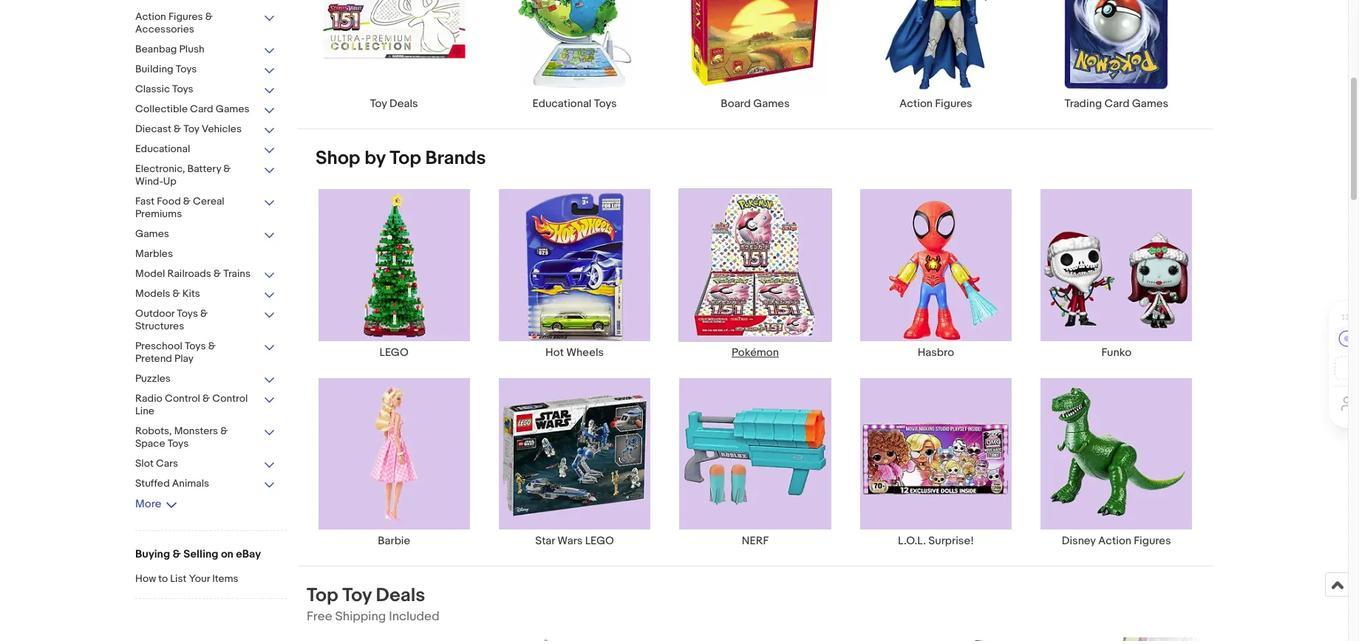 Task type: vqa. For each thing, say whether or not it's contained in the screenshot.
bottom Plus
no



Task type: describe. For each thing, give the bounding box(es) containing it.
preschool
[[135, 340, 182, 353]]

star wars lego link
[[484, 377, 665, 548]]

hot
[[545, 346, 564, 360]]

kits
[[182, 287, 200, 300]]

pokémon
[[732, 346, 779, 360]]

trading
[[1064, 97, 1102, 111]]

line
[[135, 405, 154, 418]]

radio control & control line button
[[135, 392, 276, 419]]

2 vertical spatial action
[[1098, 534, 1131, 548]]

action figures
[[899, 97, 972, 111]]

wheels
[[566, 346, 604, 360]]

toy inside "link"
[[370, 97, 387, 111]]

lego link
[[304, 189, 484, 360]]

how to list your items link
[[135, 573, 287, 587]]

pretend
[[135, 353, 172, 365]]

accessories
[[135, 23, 194, 35]]

star wars lego
[[535, 534, 614, 548]]

barbie link
[[304, 377, 484, 548]]

nerf link
[[665, 377, 846, 548]]

diecast
[[135, 123, 171, 135]]

games right the trading
[[1132, 97, 1169, 111]]

action figures link
[[846, 0, 1026, 111]]

action figures & accessories button
[[135, 10, 276, 37]]

figures for action figures
[[935, 97, 972, 111]]

items
[[212, 573, 238, 585]]

electronic, battery & wind-up button
[[135, 163, 276, 189]]

model
[[135, 268, 165, 280]]

buying & selling on ebay
[[135, 548, 261, 562]]

deals inside top toy deals free shipping included
[[376, 584, 425, 607]]

& right monsters
[[220, 425, 228, 438]]

diecast & toy vehicles button
[[135, 123, 276, 137]]

games up vehicles
[[216, 103, 249, 115]]

animals
[[172, 477, 209, 490]]

pokemon tcg paradox rift booster box 36 packs sealed new image
[[486, 638, 594, 641]]

preschool toys & pretend play button
[[135, 340, 276, 367]]

trading card games
[[1064, 97, 1169, 111]]

space
[[135, 438, 165, 450]]

top inside top toy deals free shipping included
[[307, 584, 338, 607]]

games right board
[[753, 97, 790, 111]]

beanbag plush button
[[135, 43, 276, 57]]

deals inside "link"
[[389, 97, 418, 111]]

collectible
[[135, 103, 188, 115]]

selling
[[183, 548, 218, 562]]

nerf
[[742, 534, 769, 548]]

food
[[157, 195, 181, 208]]

l.o.l.
[[898, 534, 926, 548]]

monsters
[[174, 425, 218, 438]]

2 vertical spatial figures
[[1134, 534, 1171, 548]]

by
[[365, 147, 385, 170]]

trains
[[223, 268, 251, 280]]

educational inside action figures & accessories beanbag plush building toys classic toys collectible card games diecast & toy vehicles educational electronic, battery & wind-up fast food & cereal premiums games marbles model railroads & trains models & kits outdoor toys & structures preschool toys & pretend play puzzles radio control & control line robots, monsters & space toys slot cars stuffed animals
[[135, 143, 190, 155]]

board games link
[[665, 0, 846, 111]]

marbles
[[135, 248, 173, 260]]

how to list your items
[[135, 573, 238, 585]]

action figures & accessories beanbag plush building toys classic toys collectible card games diecast & toy vehicles educational electronic, battery & wind-up fast food & cereal premiums games marbles model railroads & trains models & kits outdoor toys & structures preschool toys & pretend play puzzles radio control & control line robots, monsters & space toys slot cars stuffed animals
[[135, 10, 251, 490]]

cereal
[[193, 195, 224, 208]]

building toys button
[[135, 63, 276, 77]]

toy inside top toy deals free shipping included
[[342, 584, 372, 607]]

top toy deals free shipping included
[[307, 584, 440, 624]]

electronic,
[[135, 163, 185, 175]]

brands
[[425, 147, 486, 170]]

hasbro link
[[846, 189, 1026, 360]]

slot cars button
[[135, 457, 276, 471]]

cars
[[156, 457, 178, 470]]

models
[[135, 287, 170, 300]]

educational button
[[135, 143, 276, 157]]

toy inside action figures & accessories beanbag plush building toys classic toys collectible card games diecast & toy vehicles educational electronic, battery & wind-up fast food & cereal premiums games marbles model railroads & trains models & kits outdoor toys & structures preschool toys & pretend play puzzles radio control & control line robots, monsters & space toys slot cars stuffed animals
[[183, 123, 199, 135]]

0 vertical spatial top
[[390, 147, 421, 170]]

hot wheels link
[[484, 189, 665, 360]]

card inside action figures & accessories beanbag plush building toys classic toys collectible card games diecast & toy vehicles educational electronic, battery & wind-up fast food & cereal premiums games marbles model railroads & trains models & kits outdoor toys & structures preschool toys & pretend play puzzles radio control & control line robots, monsters & space toys slot cars stuffed animals
[[190, 103, 213, 115]]

l.o.l. surprise!
[[898, 534, 974, 548]]

hot wheels
[[545, 346, 604, 360]]

board games
[[721, 97, 790, 111]]

beanbag
[[135, 43, 177, 55]]

& left trains
[[214, 268, 221, 280]]

toy deals
[[370, 97, 418, 111]]

classic toys button
[[135, 83, 276, 97]]

buying
[[135, 548, 170, 562]]

shop by top brands
[[316, 147, 486, 170]]

wars
[[557, 534, 583, 548]]



Task type: locate. For each thing, give the bounding box(es) containing it.
1 vertical spatial top
[[307, 584, 338, 607]]

& down models & kits dropdown button
[[200, 307, 208, 320]]

vehicles
[[201, 123, 242, 135]]

railroads
[[167, 268, 211, 280]]

top right by
[[390, 147, 421, 170]]

stuffed animals button
[[135, 477, 276, 491]]

educational toys link
[[484, 0, 665, 111]]

surprise!
[[928, 534, 974, 548]]

0 horizontal spatial lego
[[380, 346, 409, 360]]

deals up included
[[376, 584, 425, 607]]

1 horizontal spatial action
[[899, 97, 933, 111]]

star
[[535, 534, 555, 548]]

0 vertical spatial educational
[[532, 97, 592, 111]]

deals up shop by top brands
[[389, 97, 418, 111]]

games
[[753, 97, 790, 111], [1132, 97, 1169, 111], [216, 103, 249, 115], [135, 228, 169, 240]]

0 horizontal spatial top
[[307, 584, 338, 607]]

collectible card games button
[[135, 103, 276, 117]]

toy up by
[[370, 97, 387, 111]]

disney
[[1062, 534, 1096, 548]]

1 vertical spatial toy
[[183, 123, 199, 135]]

2 horizontal spatial action
[[1098, 534, 1131, 548]]

shipping
[[335, 610, 386, 624]]

outdoor toys & structures button
[[135, 307, 276, 334]]

& right diecast
[[174, 123, 181, 135]]

0 horizontal spatial educational
[[135, 143, 190, 155]]

action
[[135, 10, 166, 23], [899, 97, 933, 111], [1098, 534, 1131, 548]]

included
[[389, 610, 440, 624]]

disney action figures
[[1062, 534, 1171, 548]]

l.o.l. surprise! link
[[846, 377, 1026, 548]]

0 vertical spatial figures
[[168, 10, 203, 23]]

premiums
[[135, 208, 182, 220]]

& down outdoor toys & structures dropdown button
[[208, 340, 216, 353]]

&
[[205, 10, 213, 23], [174, 123, 181, 135], [223, 163, 231, 175], [183, 195, 191, 208], [214, 268, 221, 280], [173, 287, 180, 300], [200, 307, 208, 320], [208, 340, 216, 353], [203, 392, 210, 405], [220, 425, 228, 438], [173, 548, 181, 562]]

0 vertical spatial action
[[135, 10, 166, 23]]

action for action figures
[[899, 97, 933, 111]]

fast
[[135, 195, 155, 208]]

structures
[[135, 320, 184, 333]]

pokémon link
[[665, 189, 846, 360]]

more button
[[135, 497, 178, 511]]

top up free
[[307, 584, 338, 607]]

games up marbles
[[135, 228, 169, 240]]

up
[[163, 175, 176, 188]]

puzzles button
[[135, 372, 276, 387]]

pokemon tcg!  1 double crisis sealed booster pack brand new image
[[1123, 638, 1234, 641]]

0 horizontal spatial action
[[135, 10, 166, 23]]

on
[[221, 548, 233, 562]]

1 horizontal spatial figures
[[935, 97, 972, 111]]

barbie
[[378, 534, 410, 548]]

1 horizontal spatial control
[[212, 392, 248, 405]]

fast food & cereal premiums button
[[135, 195, 276, 222]]

2 horizontal spatial figures
[[1134, 534, 1171, 548]]

0 vertical spatial lego
[[380, 346, 409, 360]]

play
[[174, 353, 194, 365]]

list
[[170, 573, 187, 585]]

funko link
[[1026, 189, 1207, 360]]

2 vertical spatial toy
[[342, 584, 372, 607]]

educational
[[532, 97, 592, 111], [135, 143, 190, 155]]

1 horizontal spatial card
[[1104, 97, 1130, 111]]

1 horizontal spatial top
[[390, 147, 421, 170]]

to
[[158, 573, 168, 585]]

0 horizontal spatial control
[[165, 392, 200, 405]]

robots,
[[135, 425, 172, 438]]

models & kits button
[[135, 287, 276, 302]]

deals
[[389, 97, 418, 111], [376, 584, 425, 607]]

building
[[135, 63, 173, 75]]

& right battery
[[223, 163, 231, 175]]

stuffed
[[135, 477, 170, 490]]

control
[[165, 392, 200, 405], [212, 392, 248, 405]]

toys
[[176, 63, 197, 75], [172, 83, 193, 95], [594, 97, 617, 111], [177, 307, 198, 320], [185, 340, 206, 353], [167, 438, 189, 450]]

1 vertical spatial lego
[[585, 534, 614, 548]]

robots, monsters & space toys button
[[135, 425, 276, 452]]

1 vertical spatial action
[[899, 97, 933, 111]]

wind-
[[135, 175, 163, 188]]

your
[[189, 573, 210, 585]]

& down puzzles 'dropdown button'
[[203, 392, 210, 405]]

free
[[307, 610, 332, 624]]

& up beanbag plush dropdown button
[[205, 10, 213, 23]]

card down classic toys "dropdown button"
[[190, 103, 213, 115]]

figures inside action figures & accessories beanbag plush building toys classic toys collectible card games diecast & toy vehicles educational electronic, battery & wind-up fast food & cereal premiums games marbles model railroads & trains models & kits outdoor toys & structures preschool toys & pretend play puzzles radio control & control line robots, monsters & space toys slot cars stuffed animals
[[168, 10, 203, 23]]

0 horizontal spatial figures
[[168, 10, 203, 23]]

1 vertical spatial educational
[[135, 143, 190, 155]]

1 horizontal spatial educational
[[532, 97, 592, 111]]

board
[[721, 97, 751, 111]]

plush
[[179, 43, 204, 55]]

disney action figures link
[[1026, 377, 1207, 548]]

1 control from the left
[[165, 392, 200, 405]]

& left kits
[[173, 287, 180, 300]]

lego
[[380, 346, 409, 360], [585, 534, 614, 548]]

action for action figures & accessories beanbag plush building toys classic toys collectible card games diecast & toy vehicles educational electronic, battery & wind-up fast food & cereal premiums games marbles model railroads & trains models & kits outdoor toys & structures preschool toys & pretend play puzzles radio control & control line robots, monsters & space toys slot cars stuffed animals
[[135, 10, 166, 23]]

0 horizontal spatial card
[[190, 103, 213, 115]]

1 vertical spatial figures
[[935, 97, 972, 111]]

marbles link
[[135, 248, 276, 262]]

slot
[[135, 457, 154, 470]]

top
[[390, 147, 421, 170], [307, 584, 338, 607]]

radio
[[135, 392, 162, 405]]

card right the trading
[[1104, 97, 1130, 111]]

shop
[[316, 147, 360, 170]]

puzzles
[[135, 372, 171, 385]]

figures
[[168, 10, 203, 23], [935, 97, 972, 111], [1134, 534, 1171, 548]]

games button
[[135, 228, 276, 242]]

toy up shipping
[[342, 584, 372, 607]]

trading card games link
[[1026, 0, 1207, 111]]

ebay
[[236, 548, 261, 562]]

0 vertical spatial deals
[[389, 97, 418, 111]]

funko
[[1102, 346, 1131, 360]]

& right buying
[[173, 548, 181, 562]]

figures for action figures & accessories beanbag plush building toys classic toys collectible card games diecast & toy vehicles educational electronic, battery & wind-up fast food & cereal premiums games marbles model railroads & trains models & kits outdoor toys & structures preschool toys & pretend play puzzles radio control & control line robots, monsters & space toys slot cars stuffed animals
[[168, 10, 203, 23]]

more
[[135, 497, 161, 511]]

model railroads & trains button
[[135, 268, 276, 282]]

action inside action figures & accessories beanbag plush building toys classic toys collectible card games diecast & toy vehicles educational electronic, battery & wind-up fast food & cereal premiums games marbles model railroads & trains models & kits outdoor toys & structures preschool toys & pretend play puzzles radio control & control line robots, monsters & space toys slot cars stuffed animals
[[135, 10, 166, 23]]

1 vertical spatial deals
[[376, 584, 425, 607]]

battery
[[187, 163, 221, 175]]

& right food
[[183, 195, 191, 208]]

toy down collectible card games dropdown button
[[183, 123, 199, 135]]

1 horizontal spatial lego
[[585, 534, 614, 548]]

2 control from the left
[[212, 392, 248, 405]]

0 vertical spatial toy
[[370, 97, 387, 111]]

how
[[135, 573, 156, 585]]



